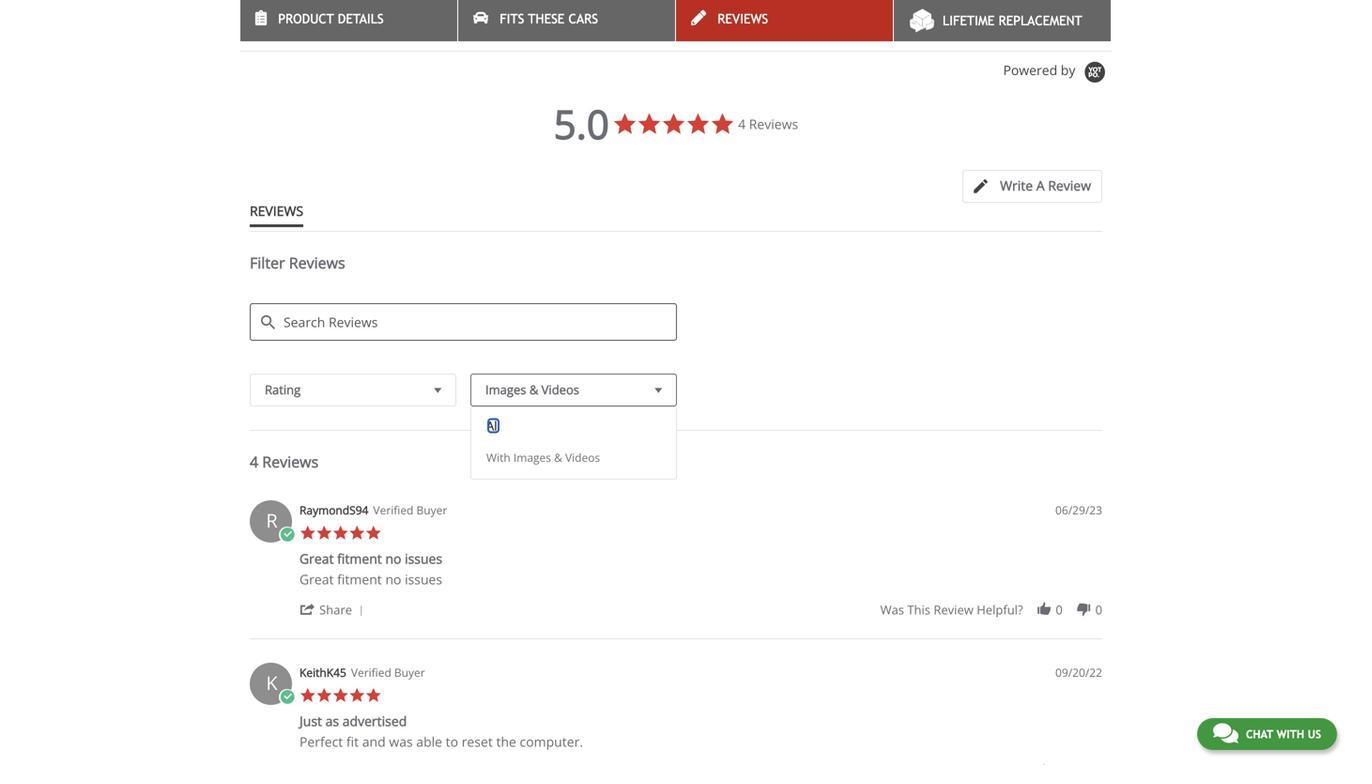 Task type: vqa. For each thing, say whether or not it's contained in the screenshot.
SEARCH icon
no



Task type: locate. For each thing, give the bounding box(es) containing it.
reviews
[[718, 11, 768, 26], [240, 14, 312, 36], [749, 115, 798, 133], [289, 253, 345, 273], [262, 452, 319, 472]]

review date 09/20/22 element
[[1055, 665, 1102, 681]]

group
[[880, 602, 1102, 618]]

filter reviews
[[250, 253, 345, 273]]

0 vertical spatial images
[[485, 381, 526, 398]]

fits
[[500, 11, 524, 26]]

0 vertical spatial videos
[[541, 381, 579, 398]]

great up share icon
[[300, 571, 334, 588]]

down triangle image for rating
[[430, 380, 446, 400]]

star image down keithk45
[[316, 687, 332, 704]]

&
[[529, 381, 538, 398], [554, 450, 562, 465]]

product details link
[[240, 0, 457, 41]]

1 vertical spatial circle checkmark image
[[279, 689, 295, 706]]

magnifying glass image
[[261, 316, 275, 330]]

review
[[934, 602, 974, 618]]

fitment
[[337, 550, 382, 568], [337, 571, 382, 588]]

helpful?
[[977, 602, 1023, 618]]

down triangle image
[[430, 380, 446, 400], [650, 380, 667, 400]]

1 vertical spatial buyer
[[394, 665, 425, 680]]

product details
[[278, 11, 384, 26]]

circle checkmark image right the r
[[279, 527, 295, 543]]

verified buyer heading for r
[[373, 503, 447, 518]]

all list box
[[470, 407, 677, 480]]

verified
[[373, 503, 414, 518], [351, 665, 391, 680]]

perfect
[[300, 733, 343, 751]]

0 vertical spatial verified
[[373, 503, 414, 518]]

1 vertical spatial issues
[[405, 571, 442, 588]]

videos inside "all" list box
[[565, 450, 600, 465]]

videos
[[541, 381, 579, 398], [565, 450, 600, 465]]

write a review button
[[962, 170, 1102, 203]]

lifetime
[[943, 13, 995, 28]]

verified buyer heading for k
[[351, 665, 425, 681]]

images
[[485, 381, 526, 398], [513, 450, 551, 465]]

with images & videos link
[[486, 450, 600, 465]]

1 great from the top
[[300, 550, 334, 568]]

1 vertical spatial great
[[300, 571, 334, 588]]

0 vertical spatial &
[[529, 381, 538, 398]]

1 vertical spatial 4 reviews
[[250, 452, 319, 472]]

0 horizontal spatial &
[[529, 381, 538, 398]]

reviews link
[[676, 0, 893, 41]]

raymonds94 verified buyer
[[300, 503, 447, 518]]

star image down keithk45 verified buyer
[[349, 687, 365, 704]]

reset
[[462, 733, 493, 751]]

by
[[1061, 61, 1075, 79]]

was
[[880, 602, 904, 618]]

filter reviews heading
[[250, 253, 1102, 289]]

chat with us
[[1246, 728, 1321, 741]]

1 star image from the left
[[316, 687, 332, 704]]

0 right vote down review by raymonds94 on 29 jun 2023 image
[[1095, 602, 1102, 618]]

buyer up "advertised"
[[394, 665, 425, 680]]

0 vertical spatial circle checkmark image
[[279, 527, 295, 543]]

star image
[[300, 525, 316, 541], [316, 525, 332, 541], [332, 525, 349, 541], [349, 525, 365, 541], [365, 525, 382, 541], [300, 687, 316, 704], [365, 687, 382, 704]]

4
[[738, 115, 746, 133], [250, 452, 258, 472]]

2 down triangle image from the left
[[650, 380, 667, 400]]

down triangle image inside images & videos field
[[650, 380, 667, 400]]

star image up as
[[332, 687, 349, 704]]

0 vertical spatial fitment
[[337, 550, 382, 568]]

1 circle checkmark image from the top
[[279, 527, 295, 543]]

buyer
[[416, 503, 447, 518], [394, 665, 425, 680]]

issues
[[405, 550, 442, 568], [405, 571, 442, 588]]

verified buyer heading
[[373, 503, 447, 518], [351, 665, 425, 681]]

tab panel
[[240, 491, 1112, 765]]

1 horizontal spatial 0
[[1095, 602, 1102, 618]]

share
[[319, 602, 352, 618]]

great down raymonds94 on the left of the page
[[300, 550, 334, 568]]

down triangle image inside rating field
[[430, 380, 446, 400]]

and
[[362, 733, 386, 751]]

with images & videos
[[486, 450, 600, 465]]

as
[[325, 712, 339, 730]]

circle checkmark image
[[279, 527, 295, 543], [279, 689, 295, 706]]

review
[[1048, 177, 1091, 195]]

2 fitment from the top
[[337, 571, 382, 588]]

filter
[[250, 253, 285, 273]]

0 right vote up review by raymonds94 on 29 jun 2023 icon
[[1056, 602, 1063, 618]]

verified buyer heading up "advertised"
[[351, 665, 425, 681]]

0 horizontal spatial 4
[[250, 452, 258, 472]]

star image
[[316, 687, 332, 704], [332, 687, 349, 704], [349, 687, 365, 704]]

1 horizontal spatial &
[[554, 450, 562, 465]]

this
[[907, 602, 931, 618]]

verified up great fitment no issues heading
[[373, 503, 414, 518]]

fitment down raymonds94 verified buyer
[[337, 550, 382, 568]]

images right with
[[513, 450, 551, 465]]

images up all
[[485, 381, 526, 398]]

details
[[338, 11, 384, 26]]

1 horizontal spatial 4 reviews
[[738, 115, 798, 133]]

these
[[528, 11, 565, 26]]

0 horizontal spatial 0
[[1056, 602, 1063, 618]]

powered by
[[1003, 61, 1079, 79]]

buyer up great fitment no issues heading
[[416, 503, 447, 518]]

1 down triangle image from the left
[[430, 380, 446, 400]]

write a review
[[1000, 177, 1091, 195]]

circle checkmark image right k
[[279, 689, 295, 706]]

1 horizontal spatial down triangle image
[[650, 380, 667, 400]]

2 circle checkmark image from the top
[[279, 689, 295, 706]]

all link
[[486, 418, 500, 434]]

fitment up seperator image
[[337, 571, 382, 588]]

able
[[416, 733, 442, 751]]

keithk45
[[300, 665, 346, 680]]

0 vertical spatial great
[[300, 550, 334, 568]]

fit
[[346, 733, 359, 751]]

1 no from the top
[[385, 550, 401, 568]]

write no frame image
[[974, 180, 997, 194]]

verified right keithk45
[[351, 665, 391, 680]]

verified buyer heading up great fitment no issues heading
[[373, 503, 447, 518]]

just as advertised heading
[[300, 712, 407, 734]]

0 vertical spatial no
[[385, 550, 401, 568]]

reviews
[[250, 202, 303, 220]]

powered
[[1003, 61, 1057, 79]]

0
[[1056, 602, 1063, 618], [1095, 602, 1102, 618]]

0 vertical spatial verified buyer heading
[[373, 503, 447, 518]]

1 vertical spatial verified
[[351, 665, 391, 680]]

the
[[496, 733, 516, 751]]

chat with us link
[[1197, 718, 1337, 750]]

reviews inside heading
[[289, 253, 345, 273]]

seperator image
[[356, 606, 367, 617]]

videos down images & videos field
[[565, 450, 600, 465]]

1 horizontal spatial 4
[[738, 115, 746, 133]]

1 vertical spatial &
[[554, 450, 562, 465]]

share image
[[300, 602, 316, 618]]

great
[[300, 550, 334, 568], [300, 571, 334, 588]]

to
[[446, 733, 458, 751]]

1 vertical spatial no
[[385, 571, 401, 588]]

0 vertical spatial issues
[[405, 550, 442, 568]]

1 vertical spatial images
[[513, 450, 551, 465]]

0 vertical spatial 4 reviews
[[738, 115, 798, 133]]

tab panel containing r
[[240, 491, 1112, 765]]

powered by link
[[1003, 61, 1112, 85]]

no
[[385, 550, 401, 568], [385, 571, 401, 588]]

1 vertical spatial videos
[[565, 450, 600, 465]]

1 vertical spatial fitment
[[337, 571, 382, 588]]

videos up "all" list box on the bottom
[[541, 381, 579, 398]]

0 horizontal spatial down triangle image
[[430, 380, 446, 400]]

1 vertical spatial verified buyer heading
[[351, 665, 425, 681]]

0 vertical spatial buyer
[[416, 503, 447, 518]]

4 reviews
[[738, 115, 798, 133], [250, 452, 319, 472]]

5.0
[[554, 97, 609, 151]]



Task type: describe. For each thing, give the bounding box(es) containing it.
& inside "all" list box
[[554, 450, 562, 465]]

with
[[1277, 728, 1304, 741]]

images & videos
[[485, 381, 579, 398]]

videos inside field
[[541, 381, 579, 398]]

just as advertised perfect fit and was able to reset the computer.
[[300, 712, 583, 751]]

2 great from the top
[[300, 571, 334, 588]]

5.0 star rating element
[[554, 97, 609, 151]]

vote up review by raymonds94 on 29 jun 2023 image
[[1036, 602, 1052, 618]]

verified for r
[[373, 503, 414, 518]]

share button
[[300, 601, 370, 618]]

09/20/22
[[1055, 665, 1102, 680]]

k
[[266, 670, 278, 696]]

0 horizontal spatial 4 reviews
[[250, 452, 319, 472]]

lifetime replacement link
[[894, 0, 1111, 41]]

images inside "all" list box
[[513, 450, 551, 465]]

comments image
[[1213, 722, 1238, 745]]

a
[[1036, 177, 1045, 195]]

0 vertical spatial 4
[[738, 115, 746, 133]]

great fitment no issues great fitment no issues
[[300, 550, 442, 588]]

review date 06/29/23 element
[[1055, 503, 1102, 518]]

replacement
[[999, 13, 1082, 28]]

down triangle image for images & videos
[[650, 380, 667, 400]]

Rating Filter field
[[250, 374, 456, 407]]

1 issues from the top
[[405, 550, 442, 568]]

was
[[389, 733, 413, 751]]

product
[[278, 11, 334, 26]]

group containing was this review helpful?
[[880, 602, 1102, 618]]

06/29/23
[[1055, 503, 1102, 518]]

2 0 from the left
[[1095, 602, 1102, 618]]

raymonds94
[[300, 503, 368, 518]]

computer.
[[520, 733, 583, 751]]

images & videos element
[[470, 374, 677, 480]]

lifetime replacement
[[943, 13, 1082, 28]]

buyer for r
[[416, 503, 447, 518]]

1 fitment from the top
[[337, 550, 382, 568]]

Search Reviews search field
[[250, 303, 677, 341]]

circle checkmark image for r
[[279, 527, 295, 543]]

cars
[[569, 11, 598, 26]]

Images & Videos Filter field
[[470, 374, 677, 407]]

fits these cars
[[500, 11, 598, 26]]

fits these cars link
[[458, 0, 675, 41]]

images inside field
[[485, 381, 526, 398]]

with
[[486, 450, 511, 465]]

vote down review by raymonds94 on 29 jun 2023 image
[[1076, 602, 1092, 618]]

advertised
[[342, 712, 407, 730]]

2 no from the top
[[385, 571, 401, 588]]

3 star image from the left
[[349, 687, 365, 704]]

rating
[[265, 381, 301, 398]]

r
[[266, 508, 278, 533]]

great fitment no issues heading
[[300, 550, 442, 572]]

all
[[486, 418, 500, 434]]

circle checkmark image for k
[[279, 689, 295, 706]]

chat
[[1246, 728, 1273, 741]]

was this review helpful?
[[880, 602, 1023, 618]]

2 star image from the left
[[332, 687, 349, 704]]

just
[[300, 712, 322, 730]]

& inside field
[[529, 381, 538, 398]]

1 vertical spatial 4
[[250, 452, 258, 472]]

verified for k
[[351, 665, 391, 680]]

buyer for k
[[394, 665, 425, 680]]

2 issues from the top
[[405, 571, 442, 588]]

us
[[1308, 728, 1321, 741]]

write
[[1000, 177, 1033, 195]]

1 0 from the left
[[1056, 602, 1063, 618]]

keithk45 verified buyer
[[300, 665, 425, 680]]



